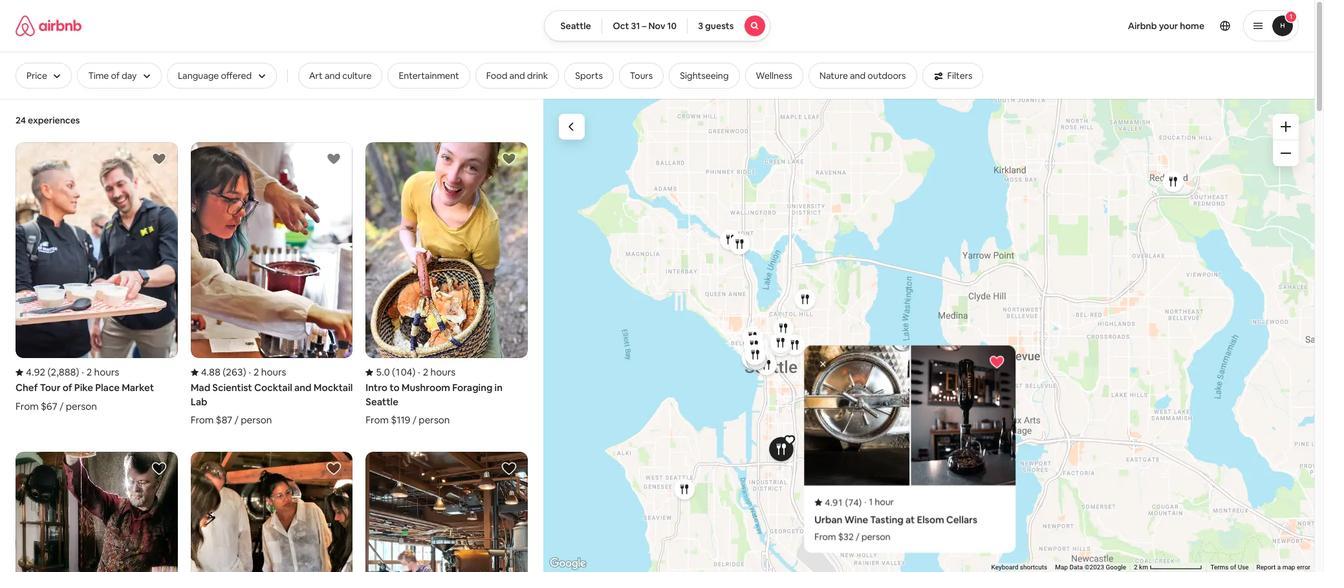Task type: describe. For each thing, give the bounding box(es) containing it.
2 km
[[1135, 564, 1150, 572]]

experiences
[[28, 115, 80, 126]]

price button
[[16, 63, 72, 89]]

3 guests button
[[687, 10, 771, 41]]

from for from $87
[[191, 414, 214, 427]]

offered
[[221, 70, 252, 82]]

$119
[[391, 414, 411, 427]]

sports
[[576, 70, 603, 82]]

(104)
[[392, 366, 416, 379]]

zoom in image
[[1281, 122, 1292, 132]]

your
[[1160, 20, 1179, 32]]

mad
[[191, 382, 210, 394]]

error
[[1298, 564, 1311, 572]]

2 for 5.0 (104)
[[423, 366, 429, 379]]

1 inside urban wine tasting at elsom cellars group
[[870, 496, 873, 508]]

zoom out image
[[1281, 148, 1292, 159]]

seattle inside button
[[561, 20, 591, 32]]

5.0 (104)
[[376, 366, 416, 379]]

to
[[390, 382, 400, 394]]

· for (2,888)
[[82, 366, 84, 379]]

/ for from $87
[[235, 414, 239, 427]]

· 2 hours for foraging
[[418, 366, 456, 379]]

tours
[[630, 70, 653, 82]]

1 horizontal spatial add to wishlist image
[[326, 151, 342, 167]]

©2023
[[1085, 564, 1105, 572]]

google image
[[547, 556, 590, 573]]

keyboard shortcuts button
[[992, 564, 1048, 573]]

/ inside urban wine tasting at elsom cellars from $32 / person
[[856, 531, 860, 543]]

food and drink
[[486, 70, 548, 82]]

of for time
[[111, 70, 120, 82]]

terms of use link
[[1211, 564, 1249, 572]]

Art and culture button
[[298, 63, 383, 89]]

chef tour of pike place market group
[[16, 142, 178, 413]]

a
[[1278, 564, 1282, 572]]

· for (263)
[[249, 366, 251, 379]]

hours for pike
[[94, 366, 119, 379]]

home
[[1181, 20, 1205, 32]]

(74)
[[846, 497, 862, 508]]

data
[[1070, 564, 1084, 572]]

time of day
[[88, 70, 137, 82]]

31
[[631, 20, 640, 32]]

4.88 out of 5 average rating,  263 reviews image
[[191, 366, 246, 379]]

map data ©2023 google
[[1056, 564, 1127, 572]]

pike
[[74, 382, 93, 394]]

day
[[122, 70, 137, 82]]

(263)
[[223, 366, 246, 379]]

at
[[906, 514, 915, 526]]

4.91 out of 5 average rating,  74 reviews image
[[815, 496, 862, 509]]

seattle button
[[545, 10, 603, 41]]

wine
[[845, 514, 869, 526]]

24
[[16, 115, 26, 126]]

nov
[[649, 20, 666, 32]]

add to wishlist image inside chef tour of pike place market group
[[151, 151, 167, 167]]

person for from $67
[[66, 400, 97, 413]]

report a map error
[[1257, 564, 1311, 572]]

map
[[1283, 564, 1296, 572]]

time
[[88, 70, 109, 82]]

language offered
[[178, 70, 252, 82]]

24 experiences
[[16, 115, 80, 126]]

1 button
[[1244, 10, 1300, 41]]

oct 31 – nov 10 button
[[602, 10, 688, 41]]

art
[[309, 70, 323, 82]]

foraging
[[453, 382, 493, 394]]

lab
[[191, 396, 207, 408]]

filters
[[948, 70, 973, 82]]

in
[[495, 382, 503, 394]]

4.88 (263)
[[201, 366, 246, 379]]

tour
[[40, 382, 61, 394]]

shortcuts
[[1021, 564, 1048, 572]]

/ for from $67
[[60, 400, 64, 413]]

4.92 (2,888)
[[26, 366, 79, 379]]

3 guests
[[698, 20, 734, 32]]

2 km button
[[1131, 564, 1207, 573]]

4.92 out of 5 average rating,  2,888 reviews image
[[16, 366, 79, 379]]

none search field containing seattle
[[545, 10, 771, 41]]

price
[[27, 70, 47, 82]]

mad scientist cocktail and mocktail lab from $87 / person
[[191, 382, 353, 427]]

chef tour of pike place market from $67 / person
[[16, 382, 154, 413]]

elsom
[[917, 514, 945, 526]]

add to wishlist image inside intro to mushroom foraging in seattle group
[[502, 151, 517, 167]]

seattle inside intro to mushroom foraging in seattle from $119 / person
[[366, 396, 399, 408]]

from for from $119
[[366, 414, 389, 427]]

oct
[[613, 20, 629, 32]]

person for from $87
[[241, 414, 272, 427]]

place
[[95, 382, 120, 394]]

· for (74)
[[865, 496, 867, 508]]

$87
[[216, 414, 232, 427]]

intro
[[366, 382, 388, 394]]

oct 31 – nov 10
[[613, 20, 677, 32]]

person inside urban wine tasting at elsom cellars from $32 / person
[[862, 531, 891, 543]]

4.92
[[26, 366, 45, 379]]



Task type: vqa. For each thing, say whether or not it's contained in the screenshot.
Campton, Kentucky's away
no



Task type: locate. For each thing, give the bounding box(es) containing it.
· up pike
[[82, 366, 84, 379]]

2 · 2 hours from the left
[[249, 366, 286, 379]]

$67
[[41, 400, 57, 413]]

person inside mad scientist cocktail and mocktail lab from $87 / person
[[241, 414, 272, 427]]

2
[[87, 366, 92, 379], [254, 366, 259, 379], [423, 366, 429, 379], [1135, 564, 1138, 572]]

4.91 (74)
[[825, 497, 862, 508]]

person right $87 in the bottom of the page
[[241, 414, 272, 427]]

0 horizontal spatial · 2 hours
[[82, 366, 119, 379]]

from inside urban wine tasting at elsom cellars from $32 / person
[[815, 531, 837, 543]]

0 horizontal spatial seattle
[[366, 396, 399, 408]]

terms
[[1211, 564, 1229, 572]]

3 hours from the left
[[431, 366, 456, 379]]

2 left km
[[1135, 564, 1138, 572]]

hours inside 'mad scientist cocktail and mocktail lab' group
[[261, 366, 286, 379]]

0 horizontal spatial hours
[[94, 366, 119, 379]]

0 vertical spatial add to wishlist image
[[326, 151, 342, 167]]

and right art
[[325, 70, 341, 82]]

· 1 hour
[[865, 496, 894, 508]]

Food and drink button
[[475, 63, 559, 89]]

and inside mad scientist cocktail and mocktail lab from $87 / person
[[294, 382, 312, 394]]

Entertainment button
[[388, 63, 470, 89]]

intro to mushroom foraging in seattle from $119 / person
[[366, 382, 503, 427]]

culture
[[343, 70, 372, 82]]

time of day button
[[77, 63, 162, 89]]

food
[[486, 70, 508, 82]]

/ right $32
[[856, 531, 860, 543]]

· 2 hours for pike
[[82, 366, 119, 379]]

person down mushroom
[[419, 414, 450, 427]]

urban wine tasting at elsom cellars group
[[805, 346, 1016, 553]]

$32
[[839, 531, 854, 543]]

airbnb your home link
[[1121, 12, 1213, 39]]

0 vertical spatial seattle
[[561, 20, 591, 32]]

1 inside dropdown button
[[1290, 12, 1293, 21]]

hours inside chef tour of pike place market group
[[94, 366, 119, 379]]

and left drink
[[510, 70, 525, 82]]

2 up mushroom
[[423, 366, 429, 379]]

2 vertical spatial of
[[1231, 564, 1237, 572]]

language
[[178, 70, 219, 82]]

cocktail
[[254, 382, 292, 394]]

from inside intro to mushroom foraging in seattle from $119 / person
[[366, 414, 389, 427]]

scientist
[[212, 382, 252, 394]]

2 horizontal spatial hours
[[431, 366, 456, 379]]

and
[[325, 70, 341, 82], [510, 70, 525, 82], [850, 70, 866, 82], [294, 382, 312, 394]]

person inside intro to mushroom foraging in seattle from $119 / person
[[419, 414, 450, 427]]

· 2 hours inside 'mad scientist cocktail and mocktail lab' group
[[249, 366, 286, 379]]

and for food
[[510, 70, 525, 82]]

3
[[698, 20, 704, 32]]

3 · 2 hours from the left
[[418, 366, 456, 379]]

Tours button
[[619, 63, 664, 89]]

4.91
[[825, 497, 844, 508]]

mad scientist cocktail and mocktail lab group
[[191, 142, 353, 427]]

1 horizontal spatial of
[[111, 70, 120, 82]]

add to wishlist image
[[151, 151, 167, 167], [502, 151, 517, 167], [326, 462, 342, 477], [502, 462, 517, 477]]

and for nature
[[850, 70, 866, 82]]

use
[[1239, 564, 1249, 572]]

from left $119
[[366, 414, 389, 427]]

and for art
[[325, 70, 341, 82]]

/ right $87 in the bottom of the page
[[235, 414, 239, 427]]

· inside intro to mushroom foraging in seattle group
[[418, 366, 421, 379]]

5.0 out of 5 average rating,  104 reviews image
[[366, 366, 416, 379]]

tasting
[[871, 514, 904, 526]]

hours
[[94, 366, 119, 379], [261, 366, 286, 379], [431, 366, 456, 379]]

0 horizontal spatial of
[[63, 382, 72, 394]]

/
[[60, 400, 64, 413], [235, 414, 239, 427], [413, 414, 417, 427], [856, 531, 860, 543]]

2 inside intro to mushroom foraging in seattle group
[[423, 366, 429, 379]]

cellars
[[947, 514, 978, 526]]

and right the cocktail
[[294, 382, 312, 394]]

hours up the place
[[94, 366, 119, 379]]

of down (2,888) on the bottom
[[63, 382, 72, 394]]

2 for 4.88 (263)
[[254, 366, 259, 379]]

· 2 hours
[[82, 366, 119, 379], [249, 366, 286, 379], [418, 366, 456, 379]]

remove from wishlist image
[[990, 355, 1005, 370]]

–
[[642, 20, 647, 32]]

/ right $119
[[413, 414, 417, 427]]

add to wishlist image
[[326, 151, 342, 167], [151, 462, 167, 477]]

1 vertical spatial 1
[[870, 496, 873, 508]]

1
[[1290, 12, 1293, 21], [870, 496, 873, 508]]

keyboard
[[992, 564, 1019, 572]]

· inside 'mad scientist cocktail and mocktail lab' group
[[249, 366, 251, 379]]

· right (74)
[[865, 496, 867, 508]]

google map
showing 24 experiences. including 1 saved experience. region
[[544, 98, 1315, 573]]

2 horizontal spatial · 2 hours
[[418, 366, 456, 379]]

1 horizontal spatial seattle
[[561, 20, 591, 32]]

nature
[[820, 70, 848, 82]]

2 right (263)
[[254, 366, 259, 379]]

person down pike
[[66, 400, 97, 413]]

Nature and outdoors button
[[809, 63, 917, 89]]

10
[[668, 20, 677, 32]]

(2,888)
[[48, 366, 79, 379]]

from down lab
[[191, 414, 214, 427]]

urban wine tasting at elsom cellars from $32 / person
[[815, 514, 978, 543]]

0 vertical spatial of
[[111, 70, 120, 82]]

and inside button
[[325, 70, 341, 82]]

2 horizontal spatial of
[[1231, 564, 1237, 572]]

km
[[1140, 564, 1149, 572]]

chef
[[16, 382, 38, 394]]

· right (263)
[[249, 366, 251, 379]]

from
[[16, 400, 39, 413], [191, 414, 214, 427], [366, 414, 389, 427], [815, 531, 837, 543]]

4.88
[[201, 366, 221, 379]]

of inside dropdown button
[[111, 70, 120, 82]]

keyboard shortcuts
[[992, 564, 1048, 572]]

hours up the cocktail
[[261, 366, 286, 379]]

from inside chef tour of pike place market from $67 / person
[[16, 400, 39, 413]]

Wellness button
[[745, 63, 804, 89]]

urban
[[815, 514, 843, 526]]

2 inside button
[[1135, 564, 1138, 572]]

of inside chef tour of pike place market from $67 / person
[[63, 382, 72, 394]]

5.0
[[376, 366, 390, 379]]

art and culture
[[309, 70, 372, 82]]

guests
[[705, 20, 734, 32]]

hours for foraging
[[431, 366, 456, 379]]

from for from $67
[[16, 400, 39, 413]]

person down tasting
[[862, 531, 891, 543]]

entertainment
[[399, 70, 459, 82]]

wellness
[[756, 70, 793, 82]]

of for terms
[[1231, 564, 1237, 572]]

market
[[122, 382, 154, 394]]

1 vertical spatial add to wishlist image
[[151, 462, 167, 477]]

intro to mushroom foraging in seattle group
[[366, 142, 528, 427]]

2 inside 'mad scientist cocktail and mocktail lab' group
[[254, 366, 259, 379]]

2 inside chef tour of pike place market group
[[87, 366, 92, 379]]

· inside urban wine tasting at elsom cellars group
[[865, 496, 867, 508]]

/ inside chef tour of pike place market from $67 / person
[[60, 400, 64, 413]]

· 2 hours for and
[[249, 366, 286, 379]]

hours for and
[[261, 366, 286, 379]]

hours inside intro to mushroom foraging in seattle group
[[431, 366, 456, 379]]

hours up mushroom
[[431, 366, 456, 379]]

mushroom
[[402, 382, 451, 394]]

·
[[82, 366, 84, 379], [249, 366, 251, 379], [418, 366, 421, 379], [865, 496, 867, 508]]

and right nature
[[850, 70, 866, 82]]

· 2 hours up the cocktail
[[249, 366, 286, 379]]

outdoors
[[868, 70, 906, 82]]

1 horizontal spatial hours
[[261, 366, 286, 379]]

· for (104)
[[418, 366, 421, 379]]

None search field
[[545, 10, 771, 41]]

person
[[66, 400, 97, 413], [241, 414, 272, 427], [419, 414, 450, 427], [862, 531, 891, 543]]

/ for from $119
[[413, 414, 417, 427]]

/ inside intro to mushroom foraging in seattle from $119 / person
[[413, 414, 417, 427]]

person for from $119
[[419, 414, 450, 427]]

/ right $67
[[60, 400, 64, 413]]

2 for 4.92 (2,888)
[[87, 366, 92, 379]]

· right (104)
[[418, 366, 421, 379]]

seattle down intro
[[366, 396, 399, 408]]

terms of use
[[1211, 564, 1249, 572]]

sightseeing
[[680, 70, 729, 82]]

google
[[1106, 564, 1127, 572]]

mocktail
[[314, 382, 353, 394]]

1 horizontal spatial 1
[[1290, 12, 1293, 21]]

0 vertical spatial 1
[[1290, 12, 1293, 21]]

· 2 hours up mushroom
[[418, 366, 456, 379]]

language offered button
[[167, 63, 277, 89]]

1 horizontal spatial · 2 hours
[[249, 366, 286, 379]]

1 hours from the left
[[94, 366, 119, 379]]

1 vertical spatial seattle
[[366, 396, 399, 408]]

from inside mad scientist cocktail and mocktail lab from $87 / person
[[191, 414, 214, 427]]

seattle left oct
[[561, 20, 591, 32]]

map
[[1056, 564, 1069, 572]]

report a map error link
[[1257, 564, 1311, 572]]

2 hours from the left
[[261, 366, 286, 379]]

· 2 hours inside intro to mushroom foraging in seattle group
[[418, 366, 456, 379]]

0 horizontal spatial 1
[[870, 496, 873, 508]]

hour
[[875, 496, 894, 508]]

person inside chef tour of pike place market from $67 / person
[[66, 400, 97, 413]]

· 2 hours up the place
[[82, 366, 119, 379]]

of left "day"
[[111, 70, 120, 82]]

Sports button
[[565, 63, 614, 89]]

airbnb
[[1129, 20, 1158, 32]]

report
[[1257, 564, 1276, 572]]

Sightseeing button
[[669, 63, 740, 89]]

of
[[111, 70, 120, 82], [63, 382, 72, 394], [1231, 564, 1237, 572]]

1 · 2 hours from the left
[[82, 366, 119, 379]]

0 horizontal spatial add to wishlist image
[[151, 462, 167, 477]]

/ inside mad scientist cocktail and mocktail lab from $87 / person
[[235, 414, 239, 427]]

from down urban at the right bottom of the page
[[815, 531, 837, 543]]

of left use
[[1231, 564, 1237, 572]]

close image
[[820, 361, 827, 368]]

· inside chef tour of pike place market group
[[82, 366, 84, 379]]

from down chef
[[16, 400, 39, 413]]

filters button
[[923, 63, 984, 89]]

profile element
[[786, 0, 1300, 52]]

2 up pike
[[87, 366, 92, 379]]

nature and outdoors
[[820, 70, 906, 82]]

1 vertical spatial of
[[63, 382, 72, 394]]

· 2 hours inside chef tour of pike place market group
[[82, 366, 119, 379]]



